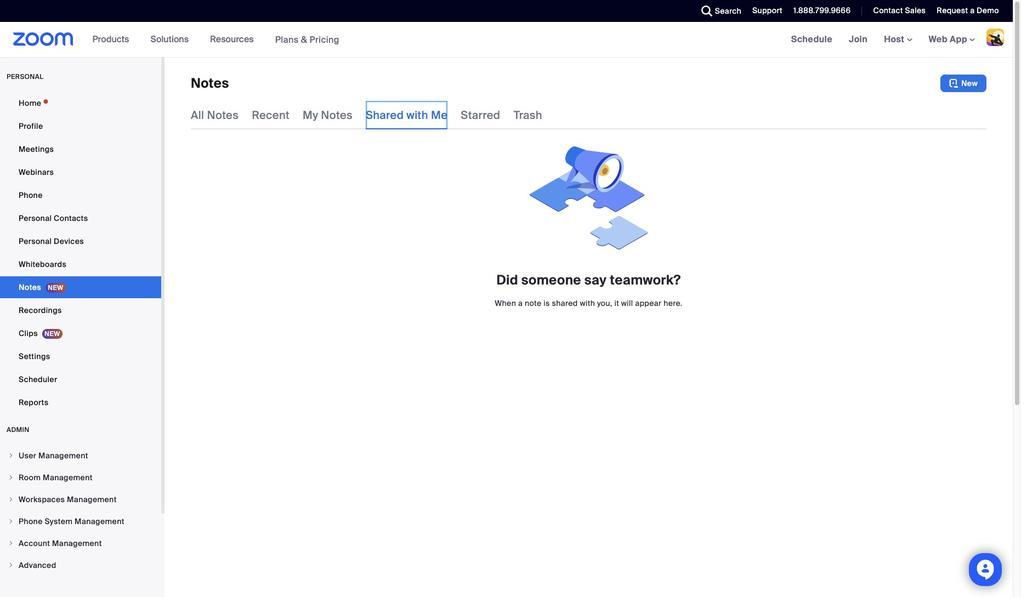 Task type: locate. For each thing, give the bounding box(es) containing it.
settings link
[[0, 345, 161, 367]]

2 vertical spatial right image
[[8, 540, 14, 547]]

right image left workspaces
[[8, 496, 14, 503]]

phone down webinars at the top of the page
[[19, 190, 43, 200]]

user management menu item
[[0, 445, 161, 466]]

contact
[[873, 5, 903, 15]]

0 vertical spatial right image
[[8, 474, 14, 481]]

join
[[849, 33, 868, 45]]

personal menu menu
[[0, 92, 161, 415]]

did
[[497, 271, 518, 288]]

1 vertical spatial personal
[[19, 236, 52, 246]]

personal for personal contacts
[[19, 213, 52, 223]]

1 personal from the top
[[19, 213, 52, 223]]

products
[[92, 33, 129, 45]]

shared with me
[[366, 108, 448, 122]]

with left 'me'
[[407, 108, 428, 122]]

request a demo
[[937, 5, 999, 15]]

1.888.799.9666
[[793, 5, 851, 15]]

notes right all at the top of page
[[207, 108, 239, 122]]

management for account management
[[52, 539, 102, 548]]

personal up personal devices
[[19, 213, 52, 223]]

0 vertical spatial with
[[407, 108, 428, 122]]

2 phone from the top
[[19, 517, 43, 526]]

0 vertical spatial right image
[[8, 452, 14, 459]]

right image inside user management menu item
[[8, 452, 14, 459]]

a left note
[[518, 298, 523, 308]]

banner
[[0, 22, 1013, 58]]

0 horizontal spatial with
[[407, 108, 428, 122]]

1 right image from the top
[[8, 452, 14, 459]]

whiteboards
[[19, 259, 66, 269]]

room management menu item
[[0, 467, 161, 488]]

notes right my
[[321, 108, 353, 122]]

right image left user
[[8, 452, 14, 459]]

phone inside phone link
[[19, 190, 43, 200]]

right image inside phone system management menu item
[[8, 518, 14, 525]]

say
[[584, 271, 607, 288]]

notes up recordings at left
[[19, 282, 41, 292]]

clips
[[19, 328, 38, 338]]

settings
[[19, 352, 50, 361]]

banner containing products
[[0, 22, 1013, 58]]

1 vertical spatial right image
[[8, 496, 14, 503]]

notes up all notes
[[191, 75, 229, 92]]

right image inside workspaces management menu item
[[8, 496, 14, 503]]

support link
[[744, 0, 785, 22], [752, 5, 782, 15]]

a left the demo
[[970, 5, 975, 15]]

management up "workspaces management"
[[43, 473, 93, 483]]

phone for phone system management
[[19, 517, 43, 526]]

right image
[[8, 474, 14, 481], [8, 496, 14, 503], [8, 562, 14, 569]]

phone
[[19, 190, 43, 200], [19, 517, 43, 526]]

0 vertical spatial a
[[970, 5, 975, 15]]

0 horizontal spatial a
[[518, 298, 523, 308]]

whiteboards link
[[0, 253, 161, 275]]

personal contacts
[[19, 213, 88, 223]]

1 right image from the top
[[8, 474, 14, 481]]

2 personal from the top
[[19, 236, 52, 246]]

you,
[[597, 298, 612, 308]]

1 vertical spatial with
[[580, 298, 595, 308]]

someone
[[521, 271, 581, 288]]

3 right image from the top
[[8, 562, 14, 569]]

1 vertical spatial right image
[[8, 518, 14, 525]]

management
[[38, 451, 88, 461], [43, 473, 93, 483], [67, 495, 117, 505], [75, 517, 124, 526], [52, 539, 102, 548]]

a
[[970, 5, 975, 15], [518, 298, 523, 308]]

2 right image from the top
[[8, 496, 14, 503]]

right image left 'advanced'
[[8, 562, 14, 569]]

join link
[[841, 22, 876, 57]]

profile
[[19, 121, 43, 131]]

right image left the system
[[8, 518, 14, 525]]

management down phone system management menu item
[[52, 539, 102, 548]]

phone inside phone system management menu item
[[19, 517, 43, 526]]

1 horizontal spatial a
[[970, 5, 975, 15]]

2 right image from the top
[[8, 518, 14, 525]]

3 right image from the top
[[8, 540, 14, 547]]

management up room management
[[38, 451, 88, 461]]

host button
[[884, 33, 912, 45]]

management down room management 'menu item'
[[67, 495, 117, 505]]

contact sales link
[[865, 0, 929, 22], [873, 5, 926, 15]]

right image inside room management 'menu item'
[[8, 474, 14, 481]]

it
[[614, 298, 619, 308]]

right image for account management
[[8, 540, 14, 547]]

support
[[752, 5, 782, 15]]

account management menu item
[[0, 533, 161, 554]]

phone link
[[0, 184, 161, 206]]

phone for phone
[[19, 190, 43, 200]]

1 horizontal spatial with
[[580, 298, 595, 308]]

with left you,
[[580, 298, 595, 308]]

2 vertical spatial right image
[[8, 562, 14, 569]]

right image for workspaces
[[8, 496, 14, 503]]

personal up whiteboards at the left of the page
[[19, 236, 52, 246]]

did someone say teamwork?
[[497, 271, 681, 288]]

0 vertical spatial phone
[[19, 190, 43, 200]]

a for when
[[518, 298, 523, 308]]

0 vertical spatial personal
[[19, 213, 52, 223]]

trash
[[513, 108, 542, 122]]

with
[[407, 108, 428, 122], [580, 298, 595, 308]]

personal
[[7, 72, 44, 81]]

phone system management
[[19, 517, 124, 526]]

will
[[621, 298, 633, 308]]

home link
[[0, 92, 161, 114]]

home
[[19, 98, 41, 108]]

phone up account at the bottom of the page
[[19, 517, 43, 526]]

workspaces
[[19, 495, 65, 505]]

1 vertical spatial phone
[[19, 517, 43, 526]]

1 phone from the top
[[19, 190, 43, 200]]

resources
[[210, 33, 254, 45]]

1 vertical spatial a
[[518, 298, 523, 308]]

my notes
[[303, 108, 353, 122]]

teamwork?
[[610, 271, 681, 288]]

right image left room
[[8, 474, 14, 481]]

management inside 'menu item'
[[43, 473, 93, 483]]

right image inside account management menu item
[[8, 540, 14, 547]]

1.888.799.9666 button
[[785, 0, 854, 22], [793, 5, 851, 15]]

personal
[[19, 213, 52, 223], [19, 236, 52, 246]]

right image left account at the bottom of the page
[[8, 540, 14, 547]]

plans & pricing link
[[275, 34, 339, 45], [275, 34, 339, 45]]

recent
[[252, 108, 290, 122]]

right image
[[8, 452, 14, 459], [8, 518, 14, 525], [8, 540, 14, 547]]

contact sales
[[873, 5, 926, 15]]



Task type: describe. For each thing, give the bounding box(es) containing it.
all notes
[[191, 108, 239, 122]]

contacts
[[54, 213, 88, 223]]

note
[[525, 298, 542, 308]]

room
[[19, 473, 41, 483]]

pricing
[[310, 34, 339, 45]]

webinars
[[19, 167, 54, 177]]

recordings
[[19, 305, 62, 315]]

request
[[937, 5, 968, 15]]

management for room management
[[43, 473, 93, 483]]

workspaces management menu item
[[0, 489, 161, 510]]

app
[[950, 33, 967, 45]]

web
[[929, 33, 948, 45]]

admin menu menu
[[0, 445, 161, 577]]

recordings link
[[0, 299, 161, 321]]

new
[[961, 78, 978, 88]]

profile picture image
[[987, 29, 1004, 46]]

management for user management
[[38, 451, 88, 461]]

new button
[[940, 75, 987, 92]]

devices
[[54, 236, 84, 246]]

advanced
[[19, 560, 56, 570]]

sales
[[905, 5, 926, 15]]

phone system management menu item
[[0, 511, 161, 532]]

here.
[[664, 298, 683, 308]]

is
[[544, 298, 550, 308]]

demo
[[977, 5, 999, 15]]

management for workspaces management
[[67, 495, 117, 505]]

me
[[431, 108, 448, 122]]

clips link
[[0, 322, 161, 344]]

right image for room
[[8, 474, 14, 481]]

when a note is shared with you, it will appear here.
[[495, 298, 683, 308]]

webinars link
[[0, 161, 161, 183]]

account management
[[19, 539, 102, 548]]

a for request
[[970, 5, 975, 15]]

starred
[[461, 108, 500, 122]]

user
[[19, 451, 36, 461]]

personal devices
[[19, 236, 84, 246]]

account
[[19, 539, 50, 548]]

with inside tabs of all notes page tab list
[[407, 108, 428, 122]]

zoom logo image
[[13, 32, 73, 46]]

web app
[[929, 33, 967, 45]]

profile link
[[0, 115, 161, 137]]

solutions
[[150, 33, 189, 45]]

workspaces management
[[19, 495, 117, 505]]

search
[[715, 6, 741, 16]]

scheduler
[[19, 375, 57, 384]]

advanced menu item
[[0, 555, 161, 576]]

personal for personal devices
[[19, 236, 52, 246]]

personal contacts link
[[0, 207, 161, 229]]

reports link
[[0, 392, 161, 413]]

right image inside the advanced menu item
[[8, 562, 14, 569]]

room management
[[19, 473, 93, 483]]

&
[[301, 34, 307, 45]]

schedule
[[791, 33, 832, 45]]

plans & pricing
[[275, 34, 339, 45]]

personal devices link
[[0, 230, 161, 252]]

when
[[495, 298, 516, 308]]

user management
[[19, 451, 88, 461]]

my
[[303, 108, 318, 122]]

meetings
[[19, 144, 54, 154]]

notes link
[[0, 276, 161, 298]]

appear
[[635, 298, 662, 308]]

host
[[884, 33, 907, 45]]

right image for phone system management
[[8, 518, 14, 525]]

schedule link
[[783, 22, 841, 57]]

meetings link
[[0, 138, 161, 160]]

reports
[[19, 398, 48, 407]]

meetings navigation
[[783, 22, 1013, 58]]

shared
[[366, 108, 404, 122]]

products button
[[92, 22, 134, 57]]

scheduler link
[[0, 369, 161, 390]]

notes inside notes "link"
[[19, 282, 41, 292]]

tabs of all notes page tab list
[[191, 101, 542, 129]]

search button
[[693, 0, 744, 22]]

resources button
[[210, 22, 259, 57]]

solutions button
[[150, 22, 194, 57]]

right image for user management
[[8, 452, 14, 459]]

all
[[191, 108, 204, 122]]

product information navigation
[[84, 22, 348, 58]]

management up account management menu item
[[75, 517, 124, 526]]

admin
[[7, 426, 29, 434]]

shared
[[552, 298, 578, 308]]

plans
[[275, 34, 299, 45]]

web app button
[[929, 33, 975, 45]]

system
[[45, 517, 73, 526]]



Task type: vqa. For each thing, say whether or not it's contained in the screenshot.
Recent
yes



